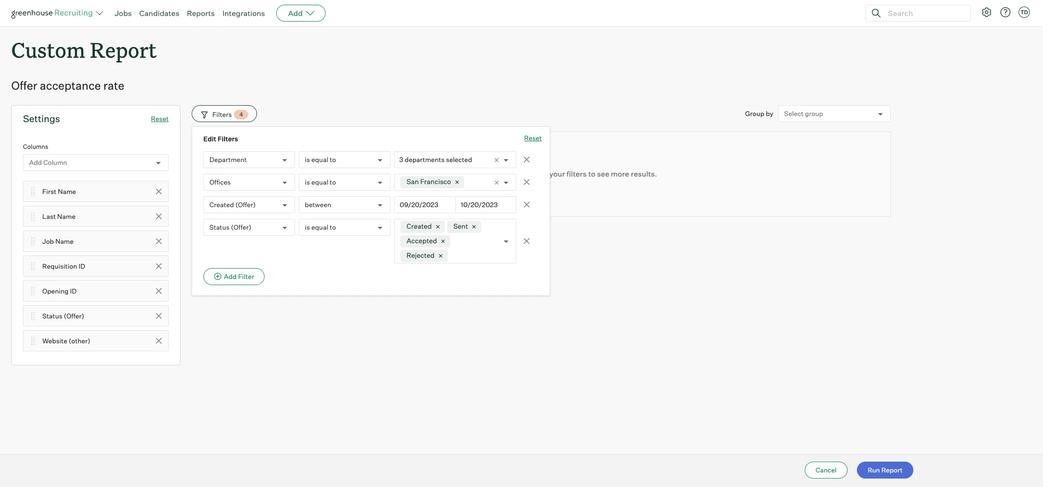 Task type: describe. For each thing, give the bounding box(es) containing it.
reports
[[187, 8, 215, 18]]

acceptance
[[40, 79, 101, 93]]

departments
[[405, 156, 445, 164]]

created for created
[[407, 222, 432, 231]]

last
[[42, 212, 56, 220]]

0 vertical spatial filters
[[212, 110, 232, 118]]

0 horizontal spatial status (offer)
[[42, 312, 84, 320]]

offer
[[11, 79, 37, 93]]

(other)
[[69, 337, 90, 345]]

id for requisition id
[[79, 262, 85, 270]]

3 departments selected
[[399, 156, 472, 164]]

integrations link
[[222, 8, 265, 18]]

offices
[[210, 178, 231, 186]]

(offer) for is equal to
[[231, 223, 251, 231]]

to for status (offer)
[[330, 223, 336, 231]]

sent
[[454, 222, 468, 231]]

report for run report
[[882, 466, 903, 474]]

rejected
[[407, 251, 435, 260]]

name for first name
[[58, 187, 76, 195]]

candidates link
[[139, 8, 179, 18]]

1 equal from the top
[[311, 156, 328, 164]]

no matching records found. adjust your filters to see more results.
[[425, 169, 657, 179]]

selected
[[446, 156, 472, 164]]

cancel button
[[805, 462, 848, 479]]

by
[[766, 110, 774, 118]]

candidates
[[139, 8, 179, 18]]

your
[[550, 169, 565, 179]]

to for department
[[330, 156, 336, 164]]

add column
[[29, 159, 67, 167]]

website (other)
[[42, 337, 90, 345]]

report for custom report
[[90, 36, 157, 63]]

see
[[597, 169, 610, 179]]

td button
[[1017, 5, 1032, 20]]

group
[[745, 110, 765, 118]]

found.
[[501, 169, 523, 179]]

run report
[[868, 466, 903, 474]]

Search text field
[[886, 6, 962, 20]]

filter
[[238, 273, 254, 281]]

reset for edit filters
[[524, 134, 542, 142]]

matching
[[437, 169, 471, 179]]

filter image
[[200, 111, 208, 119]]

accepted
[[407, 237, 437, 245]]

1 horizontal spatial status
[[210, 223, 230, 231]]

is for san francisco
[[305, 178, 310, 186]]

jobs link
[[115, 8, 132, 18]]

website
[[42, 337, 67, 345]]

run
[[868, 466, 880, 474]]

job name
[[42, 237, 74, 245]]

adjust
[[525, 169, 548, 179]]

rate
[[103, 79, 124, 93]]

no matching records found. adjust your filters to see more results. row group
[[192, 132, 891, 217]]

integrations
[[222, 8, 265, 18]]

4
[[239, 111, 243, 118]]

edit
[[203, 135, 216, 143]]

reset for settings
[[151, 115, 169, 123]]

add filter
[[224, 273, 254, 281]]

add for add
[[288, 8, 303, 18]]

san francisco
[[407, 178, 451, 186]]



Task type: locate. For each thing, give the bounding box(es) containing it.
1 horizontal spatial id
[[79, 262, 85, 270]]

between
[[305, 201, 331, 209]]

created up 'accepted'
[[407, 222, 432, 231]]

1 horizontal spatial reset
[[524, 134, 542, 142]]

1 is equal to from the top
[[305, 156, 336, 164]]

1 vertical spatial status (offer)
[[42, 312, 84, 320]]

status (offer) down created (offer)
[[210, 223, 251, 231]]

report right the run
[[882, 466, 903, 474]]

reset left filter icon
[[151, 115, 169, 123]]

created down offices
[[210, 201, 234, 209]]

1 horizontal spatial status (offer)
[[210, 223, 251, 231]]

reset link
[[151, 115, 169, 123], [524, 134, 542, 144]]

0 vertical spatial report
[[90, 36, 157, 63]]

select group
[[784, 110, 824, 118]]

name for last name
[[57, 212, 76, 220]]

1 vertical spatial is
[[305, 178, 310, 186]]

reset link for edit filters
[[524, 134, 542, 144]]

1 vertical spatial status
[[42, 312, 62, 320]]

name
[[58, 187, 76, 195], [57, 212, 76, 220], [55, 237, 74, 245]]

0 vertical spatial name
[[58, 187, 76, 195]]

group by
[[745, 110, 774, 118]]

custom report
[[11, 36, 157, 63]]

is equal to for san francisco
[[305, 178, 336, 186]]

offer acceptance rate
[[11, 79, 124, 93]]

department
[[210, 156, 247, 164]]

first name
[[42, 187, 76, 195]]

greenhouse recruiting image
[[11, 8, 96, 19]]

0 horizontal spatial id
[[70, 287, 77, 295]]

filters
[[212, 110, 232, 118], [218, 135, 238, 143]]

status (offer)
[[210, 223, 251, 231], [42, 312, 84, 320]]

cancel
[[816, 466, 837, 474]]

jobs
[[115, 8, 132, 18]]

2 horizontal spatial add
[[288, 8, 303, 18]]

td button
[[1019, 7, 1030, 18]]

3 is equal to from the top
[[305, 223, 336, 231]]

to inside row group
[[589, 169, 596, 179]]

report inside button
[[882, 466, 903, 474]]

(offer) for between
[[235, 201, 256, 209]]

status (offer) up website (other)
[[42, 312, 84, 320]]

reset up adjust
[[524, 134, 542, 142]]

no
[[425, 169, 436, 179]]

0 vertical spatial is
[[305, 156, 310, 164]]

report
[[90, 36, 157, 63], [882, 466, 903, 474]]

id right requisition
[[79, 262, 85, 270]]

1 horizontal spatial add
[[224, 273, 237, 281]]

opening id
[[42, 287, 77, 295]]

0 horizontal spatial status
[[42, 312, 62, 320]]

equal for created
[[311, 223, 328, 231]]

reset link left filter icon
[[151, 115, 169, 123]]

reset
[[151, 115, 169, 123], [524, 134, 542, 142]]

2 vertical spatial is
[[305, 223, 310, 231]]

2 is from the top
[[305, 178, 310, 186]]

results.
[[631, 169, 657, 179]]

2 is equal to from the top
[[305, 178, 336, 186]]

2 vertical spatial add
[[224, 273, 237, 281]]

equal
[[311, 156, 328, 164], [311, 178, 328, 186], [311, 223, 328, 231]]

id for opening id
[[70, 287, 77, 295]]

1 vertical spatial add
[[29, 159, 42, 167]]

09/20/2023
[[400, 201, 438, 209]]

1 vertical spatial is equal to
[[305, 178, 336, 186]]

0 horizontal spatial reset link
[[151, 115, 169, 123]]

1 vertical spatial equal
[[311, 178, 328, 186]]

0 vertical spatial status (offer)
[[210, 223, 251, 231]]

0 horizontal spatial add
[[29, 159, 42, 167]]

created for created (offer)
[[210, 201, 234, 209]]

0 horizontal spatial created
[[210, 201, 234, 209]]

name right job
[[55, 237, 74, 245]]

name for job name
[[55, 237, 74, 245]]

is
[[305, 156, 310, 164], [305, 178, 310, 186], [305, 223, 310, 231]]

name right 'last'
[[57, 212, 76, 220]]

0 vertical spatial id
[[79, 262, 85, 270]]

is for created
[[305, 223, 310, 231]]

add inside button
[[224, 273, 237, 281]]

last name
[[42, 212, 76, 220]]

columns
[[23, 143, 48, 150]]

(offer)
[[235, 201, 256, 209], [231, 223, 251, 231], [64, 312, 84, 320]]

1 horizontal spatial reset link
[[524, 134, 542, 144]]

filters right filter icon
[[212, 110, 232, 118]]

1 horizontal spatial report
[[882, 466, 903, 474]]

0 vertical spatial status
[[210, 223, 230, 231]]

3 is from the top
[[305, 223, 310, 231]]

requisition
[[42, 262, 77, 270]]

0 horizontal spatial report
[[90, 36, 157, 63]]

add for add filter
[[224, 273, 237, 281]]

1 vertical spatial reset
[[524, 134, 542, 142]]

first
[[42, 187, 56, 195]]

is equal to
[[305, 156, 336, 164], [305, 178, 336, 186], [305, 223, 336, 231]]

1 vertical spatial id
[[70, 287, 77, 295]]

job
[[42, 237, 54, 245]]

reports link
[[187, 8, 215, 18]]

group
[[805, 110, 824, 118]]

0 vertical spatial equal
[[311, 156, 328, 164]]

0 vertical spatial is equal to
[[305, 156, 336, 164]]

is equal to for created
[[305, 223, 336, 231]]

1 horizontal spatial created
[[407, 222, 432, 231]]

0 horizontal spatial reset
[[151, 115, 169, 123]]

id
[[79, 262, 85, 270], [70, 287, 77, 295]]

custom
[[11, 36, 85, 63]]

0 vertical spatial created
[[210, 201, 234, 209]]

add filter button
[[203, 268, 265, 285]]

add for add column
[[29, 159, 42, 167]]

1 vertical spatial filters
[[218, 135, 238, 143]]

name right first
[[58, 187, 76, 195]]

0 vertical spatial add
[[288, 8, 303, 18]]

1 vertical spatial created
[[407, 222, 432, 231]]

status down created (offer)
[[210, 223, 230, 231]]

created (offer)
[[210, 201, 256, 209]]

0 vertical spatial (offer)
[[235, 201, 256, 209]]

td
[[1021, 9, 1028, 16]]

3
[[399, 156, 403, 164]]

2 vertical spatial is equal to
[[305, 223, 336, 231]]

status up website
[[42, 312, 62, 320]]

filters
[[567, 169, 587, 179]]

status
[[210, 223, 230, 231], [42, 312, 62, 320]]

2 equal from the top
[[311, 178, 328, 186]]

reset link for settings
[[151, 115, 169, 123]]

1 is from the top
[[305, 156, 310, 164]]

records
[[472, 169, 499, 179]]

filters right edit at the left of page
[[218, 135, 238, 143]]

report down jobs
[[90, 36, 157, 63]]

opening
[[42, 287, 69, 295]]

1 vertical spatial report
[[882, 466, 903, 474]]

reset link up adjust
[[524, 134, 542, 144]]

0 vertical spatial reset
[[151, 115, 169, 123]]

settings
[[23, 113, 60, 125]]

3 equal from the top
[[311, 223, 328, 231]]

add inside popup button
[[288, 8, 303, 18]]

francisco
[[420, 178, 451, 186]]

1 vertical spatial reset link
[[524, 134, 542, 144]]

column
[[43, 159, 67, 167]]

add button
[[276, 5, 326, 22]]

san
[[407, 178, 419, 186]]

more
[[611, 169, 629, 179]]

1 vertical spatial (offer)
[[231, 223, 251, 231]]

select
[[784, 110, 804, 118]]

2 vertical spatial name
[[55, 237, 74, 245]]

equal for san francisco
[[311, 178, 328, 186]]

id right opening
[[70, 287, 77, 295]]

add
[[288, 8, 303, 18], [29, 159, 42, 167], [224, 273, 237, 281]]

10/20/2023
[[461, 201, 498, 209]]

1 vertical spatial name
[[57, 212, 76, 220]]

created
[[210, 201, 234, 209], [407, 222, 432, 231]]

0 vertical spatial reset link
[[151, 115, 169, 123]]

run report button
[[857, 462, 914, 479]]

2 vertical spatial equal
[[311, 223, 328, 231]]

edit filters
[[203, 135, 238, 143]]

configure image
[[981, 7, 993, 18]]

requisition id
[[42, 262, 85, 270]]

2 vertical spatial (offer)
[[64, 312, 84, 320]]

to for offices
[[330, 178, 336, 186]]

to
[[330, 156, 336, 164], [589, 169, 596, 179], [330, 178, 336, 186], [330, 223, 336, 231]]



Task type: vqa. For each thing, say whether or not it's contained in the screenshot.
"Add" to the right
yes



